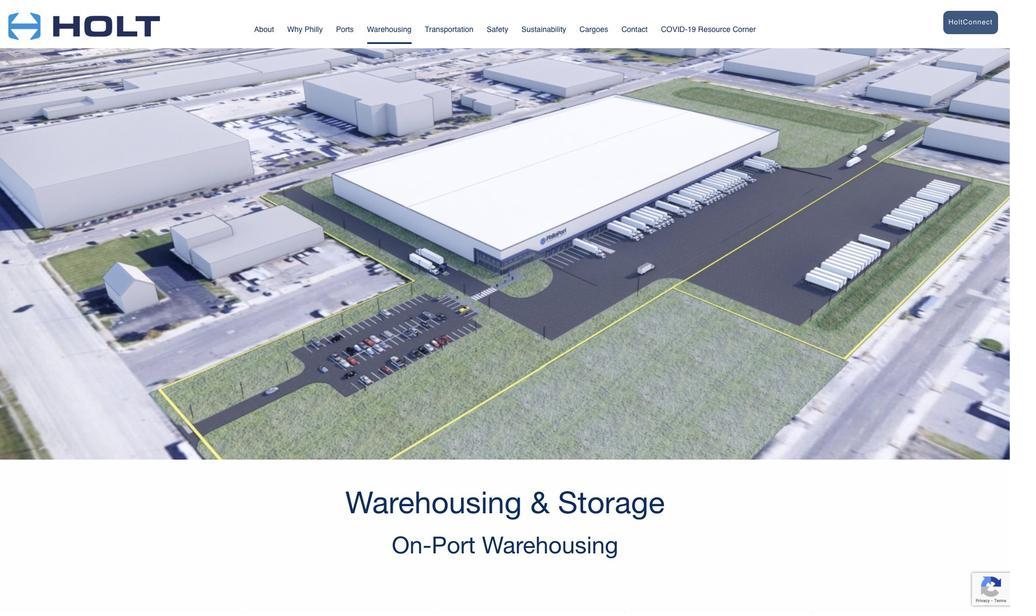 Task type: locate. For each thing, give the bounding box(es) containing it.
on-
[[392, 532, 432, 559]]

0 vertical spatial warehousing
[[367, 25, 412, 34]]

safety
[[487, 25, 509, 34]]

warehousing at camden, nj image
[[749, 607, 830, 614]]

transportation link
[[425, 20, 474, 41]]

warehousing
[[367, 25, 412, 34], [345, 485, 522, 521], [482, 532, 619, 559]]

sustainability link
[[522, 20, 567, 41]]

holt logistics image
[[8, 0, 160, 46]]

warehousing up "port"
[[345, 485, 522, 521]]

2 vertical spatial warehousing
[[482, 532, 619, 559]]

1 vertical spatial warehousing
[[345, 485, 522, 521]]

cargoes link
[[580, 20, 609, 41]]

warehousing at paulsboro, nj image
[[559, 607, 641, 614]]

warehousing & storage main content
[[0, 0, 1011, 614]]

ports
[[336, 25, 354, 34]]

why philly
[[287, 25, 323, 34]]

corner
[[733, 25, 756, 34]]

warehousing for warehousing & storage
[[345, 485, 522, 521]]

warehousing right the ports
[[367, 25, 412, 34]]

transportation
[[425, 25, 474, 34]]

covid-19 resource corner
[[661, 25, 756, 34]]

about
[[254, 25, 274, 34]]

contact
[[622, 25, 648, 34]]

&
[[531, 485, 550, 521]]

why philly link
[[287, 20, 323, 41]]

19
[[688, 25, 696, 34]]

on-port warehousing
[[392, 532, 619, 559]]

warehousing down the &
[[482, 532, 619, 559]]



Task type: describe. For each thing, give the bounding box(es) containing it.
holtconnect link
[[854, 5, 999, 42]]

warehousing at philadelphia, pa image
[[370, 607, 451, 614]]

why
[[287, 25, 303, 34]]

safety link
[[487, 20, 509, 41]]

sustainability
[[522, 25, 567, 34]]

warehousing for warehousing
[[367, 25, 412, 34]]

warehousing & storage
[[345, 485, 665, 521]]

philly
[[305, 25, 323, 34]]

covid-
[[661, 25, 688, 34]]

port
[[432, 532, 476, 559]]

storage
[[558, 485, 665, 521]]

warehousing at gloucester city, nj image
[[180, 607, 262, 614]]

holtconnect button
[[944, 11, 999, 34]]

resource
[[699, 25, 731, 34]]

holtconnect
[[949, 18, 993, 26]]

ports link
[[336, 20, 354, 41]]

contact link
[[622, 20, 648, 41]]

about link
[[254, 20, 274, 41]]

covid-19 resource corner link
[[661, 12, 756, 41]]

cargoes
[[580, 25, 609, 34]]

warehousing link
[[367, 20, 412, 43]]



Task type: vqa. For each thing, say whether or not it's contained in the screenshot.
1.1 million ft 2 – dry
no



